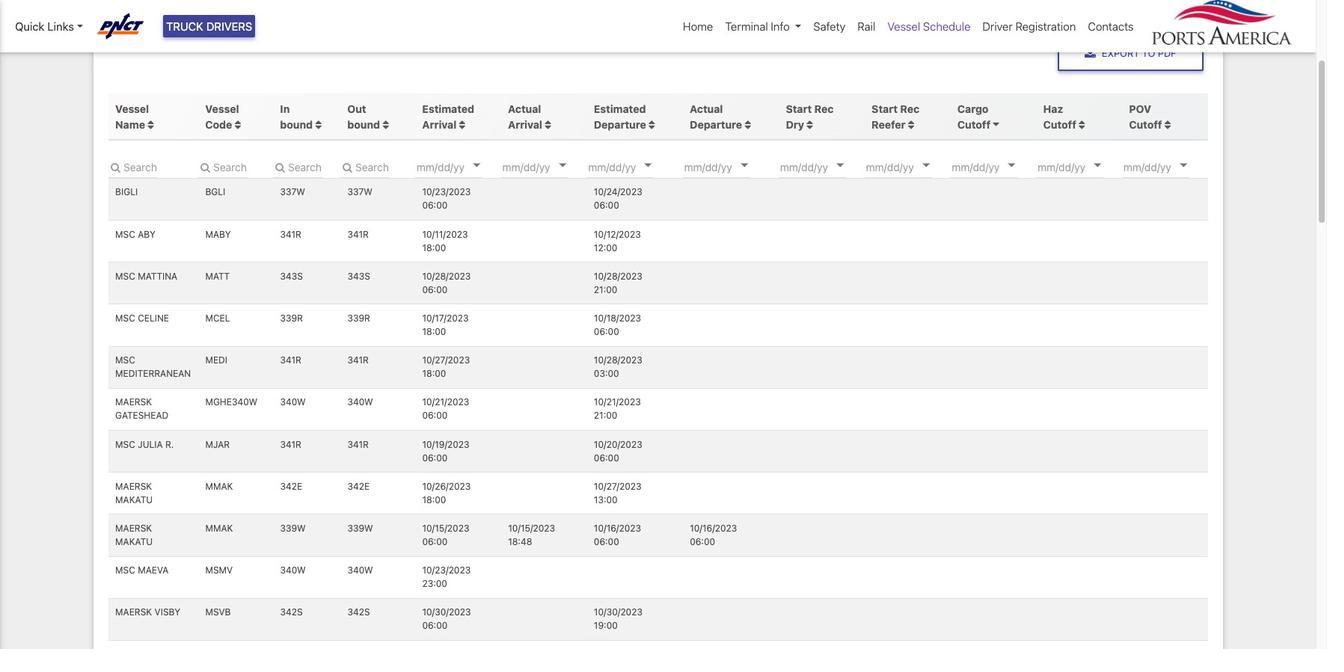 Task type: locate. For each thing, give the bounding box(es) containing it.
vessel schedule link
[[881, 12, 977, 41]]

2 open calendar image from the left
[[836, 164, 844, 167]]

1 horizontal spatial 342s
[[347, 607, 370, 618]]

mm/dd/yy field up 10/24/2023
[[587, 156, 676, 178]]

0 horizontal spatial rec
[[814, 102, 834, 115]]

339w
[[280, 523, 306, 534], [347, 523, 373, 534]]

18:00 up 10/21/2023 06:00 at the left
[[422, 368, 446, 379]]

18:00 down 10/26/2023
[[422, 494, 446, 506]]

10/27/2023 up 13:00
[[594, 481, 642, 492]]

4 open calendar image from the left
[[1008, 164, 1015, 167]]

maersk down the msc julia r.
[[115, 481, 152, 492]]

msc inside msc mediterranean
[[115, 355, 135, 366]]

5 msc from the top
[[115, 439, 135, 450]]

1 horizontal spatial arrival
[[508, 118, 542, 131]]

maersk for 342e
[[115, 481, 152, 492]]

1 10/30/2023 from the left
[[422, 607, 471, 618]]

2 10/21/2023 from the left
[[594, 397, 641, 408]]

4 open calendar image from the left
[[1180, 164, 1187, 167]]

0 vertical spatial 21:00
[[594, 284, 617, 295]]

1 horizontal spatial 10/16/2023 06:00
[[690, 523, 737, 548]]

1 maersk from the top
[[115, 397, 152, 408]]

in
[[280, 102, 290, 115]]

departure for estimated
[[594, 118, 646, 131]]

0 horizontal spatial cutoff
[[957, 118, 990, 131]]

0 horizontal spatial 10/21/2023
[[422, 397, 469, 408]]

rec for start rec dry
[[814, 102, 834, 115]]

0 horizontal spatial bound
[[280, 118, 313, 131]]

10/19/2023
[[422, 439, 470, 450]]

mm/dd/yy field down "haz cutoff" on the top
[[1036, 156, 1126, 178]]

4 18:00 from the top
[[422, 494, 446, 506]]

1 342s from the left
[[280, 607, 303, 618]]

2 horizontal spatial vessel
[[887, 19, 920, 33]]

msc for msc maeva
[[115, 565, 135, 576]]

0 vertical spatial mmak
[[205, 481, 233, 492]]

1 339w from the left
[[280, 523, 306, 534]]

2 10/23/2023 from the top
[[422, 565, 471, 576]]

2 arrival from the left
[[508, 118, 542, 131]]

actual arrival
[[508, 102, 542, 131]]

0 horizontal spatial 10/16/2023 06:00
[[594, 523, 641, 548]]

3 18:00 from the top
[[422, 368, 446, 379]]

start
[[786, 102, 812, 115], [872, 102, 898, 115]]

maersk for 342s
[[115, 607, 152, 618]]

10/26/2023
[[422, 481, 471, 492]]

1 horizontal spatial 343s
[[347, 271, 370, 282]]

mmak up the msmv
[[205, 523, 233, 534]]

msc up mediterranean
[[115, 355, 135, 366]]

10/30/2023 19:00
[[594, 607, 643, 632]]

truck
[[166, 19, 203, 33]]

18:00 inside 10/17/2023 18:00
[[422, 326, 446, 337]]

start up dry
[[786, 102, 812, 115]]

mmak for 339w
[[205, 523, 233, 534]]

10/17/2023 18:00
[[422, 313, 469, 337]]

msc left mattina
[[115, 271, 135, 282]]

10/11/2023
[[422, 229, 468, 240]]

msc for msc celine
[[115, 313, 135, 324]]

actual inside actual arrival
[[508, 102, 541, 115]]

3 open calendar image from the left
[[644, 164, 652, 167]]

r.
[[165, 439, 174, 450]]

10/28/2023 down '12:00'
[[594, 271, 642, 282]]

3 cutoff from the left
[[1129, 118, 1162, 131]]

1 horizontal spatial 10/27/2023
[[594, 481, 642, 492]]

4 maersk from the top
[[115, 607, 152, 618]]

1 vertical spatial 10/23/2023
[[422, 565, 471, 576]]

mediterranean
[[115, 368, 191, 379]]

msc maeva
[[115, 565, 169, 576]]

06:00 inside 10/21/2023 06:00
[[422, 410, 448, 421]]

maersk for 339w
[[115, 523, 152, 534]]

21:00 up 10/20/2023
[[594, 410, 617, 421]]

open calendar image for 1st mm/dd/yy field
[[473, 164, 480, 167]]

10/24/2023 06:00
[[594, 187, 642, 211]]

maersk makatu
[[115, 481, 153, 506], [115, 523, 153, 548]]

home
[[683, 19, 713, 33]]

cutoff down "cargo"
[[957, 118, 990, 131]]

vessel up the code
[[205, 102, 239, 115]]

18:00
[[422, 242, 446, 253], [422, 326, 446, 337], [422, 368, 446, 379], [422, 494, 446, 506]]

10/30/2023
[[422, 607, 471, 618], [594, 607, 643, 618]]

safety link
[[807, 12, 852, 41]]

1 horizontal spatial 10/21/2023
[[594, 397, 641, 408]]

bound down out
[[347, 118, 380, 131]]

21:00 inside 10/21/2023 21:00
[[594, 410, 617, 421]]

2 cutoff from the left
[[1043, 118, 1076, 131]]

makatu for 339w
[[115, 536, 153, 548]]

10/23/2023 up the 23:00 at the left bottom
[[422, 565, 471, 576]]

estimated for departure
[[594, 102, 646, 115]]

0 horizontal spatial departure
[[594, 118, 646, 131]]

bound down in
[[280, 118, 313, 131]]

2 start from the left
[[872, 102, 898, 115]]

departure
[[594, 118, 646, 131], [690, 118, 742, 131]]

1 10/23/2023 from the top
[[422, 187, 471, 198]]

1 vertical spatial maersk makatu
[[115, 523, 153, 548]]

mm/dd/yy field down actual arrival
[[501, 156, 591, 178]]

1 vertical spatial makatu
[[115, 536, 153, 548]]

18:00 inside the 10/26/2023 18:00
[[422, 494, 446, 506]]

21:00
[[594, 284, 617, 295], [594, 410, 617, 421]]

1 horizontal spatial start
[[872, 102, 898, 115]]

2 msc from the top
[[115, 271, 135, 282]]

0 horizontal spatial estimated
[[422, 102, 474, 115]]

1 estimated from the left
[[422, 102, 474, 115]]

337w
[[280, 187, 305, 198], [347, 187, 372, 198]]

10/28/2023 down 10/11/2023 18:00
[[422, 271, 471, 282]]

10/28/2023 for 21:00
[[594, 271, 642, 282]]

mmak for 342e
[[205, 481, 233, 492]]

340w
[[280, 397, 306, 408], [347, 397, 373, 408], [280, 565, 306, 576], [347, 565, 373, 576]]

makatu up msc maeva
[[115, 536, 153, 548]]

start inside start rec reefer
[[872, 102, 898, 115]]

10/27/2023 down 10/17/2023 18:00
[[422, 355, 470, 366]]

10/24/2023
[[594, 187, 642, 198]]

mmak down mjar
[[205, 481, 233, 492]]

1 bound from the left
[[280, 118, 313, 131]]

3 msc from the top
[[115, 313, 135, 324]]

2 maersk from the top
[[115, 481, 152, 492]]

1 horizontal spatial rec
[[900, 102, 919, 115]]

18:00 inside the 10/27/2023 18:00
[[422, 368, 446, 379]]

vessel right "rail"
[[887, 19, 920, 33]]

1 msc from the top
[[115, 229, 135, 240]]

0 horizontal spatial vessel
[[115, 102, 149, 115]]

21:00 inside 10/28/2023 21:00
[[594, 284, 617, 295]]

1 vertical spatial mmak
[[205, 523, 233, 534]]

maersk up the gateshead
[[115, 397, 152, 408]]

2 10/30/2023 from the left
[[594, 607, 643, 618]]

maersk makatu down the msc julia r.
[[115, 481, 153, 506]]

maersk
[[115, 397, 152, 408], [115, 481, 152, 492], [115, 523, 152, 534], [115, 607, 152, 618]]

drivers
[[206, 19, 252, 33]]

dry
[[786, 118, 804, 131]]

2 makatu from the top
[[115, 536, 153, 548]]

1 horizontal spatial 339r
[[347, 313, 370, 324]]

matt
[[205, 271, 230, 282]]

maersk makatu up msc maeva
[[115, 523, 153, 548]]

0 vertical spatial maersk makatu
[[115, 481, 153, 506]]

339r
[[280, 313, 303, 324], [347, 313, 370, 324]]

06:00 inside '10/20/2023 06:00'
[[594, 452, 619, 463]]

0 horizontal spatial start
[[786, 102, 812, 115]]

2 open calendar image from the left
[[559, 164, 566, 167]]

0 horizontal spatial 10/15/2023
[[422, 523, 469, 534]]

1 horizontal spatial 339w
[[347, 523, 373, 534]]

2 departure from the left
[[690, 118, 742, 131]]

makatu
[[115, 494, 153, 506], [115, 536, 153, 548]]

0 horizontal spatial 10/30/2023
[[422, 607, 471, 618]]

1 10/15/2023 from the left
[[422, 523, 469, 534]]

2 18:00 from the top
[[422, 326, 446, 337]]

cutoff down pov
[[1129, 118, 1162, 131]]

msc left aby
[[115, 229, 135, 240]]

2 horizontal spatial cutoff
[[1129, 118, 1162, 131]]

celine
[[138, 313, 169, 324]]

1 21:00 from the top
[[594, 284, 617, 295]]

10/21/2023 for 06:00
[[422, 397, 469, 408]]

21:00 up 10/18/2023
[[594, 284, 617, 295]]

vessel for schedule
[[887, 19, 920, 33]]

0 horizontal spatial 342s
[[280, 607, 303, 618]]

2 mm/dd/yy field from the left
[[501, 156, 591, 178]]

10/12/2023 12:00
[[594, 229, 641, 253]]

1 18:00 from the top
[[422, 242, 446, 253]]

start rec dry
[[786, 102, 834, 131]]

mm/dd/yy field
[[415, 156, 505, 178], [501, 156, 591, 178], [587, 156, 676, 178], [683, 156, 772, 178], [779, 156, 868, 178], [864, 156, 954, 178], [950, 156, 1040, 178], [1036, 156, 1126, 178], [1122, 156, 1212, 178]]

1 makatu from the top
[[115, 494, 153, 506]]

6 mm/dd/yy field from the left
[[864, 156, 954, 178]]

actual for actual arrival
[[508, 102, 541, 115]]

10/15/2023
[[422, 523, 469, 534], [508, 523, 555, 534]]

export to pdf
[[1102, 48, 1176, 59]]

msmv
[[205, 565, 233, 576]]

2 337w from the left
[[347, 187, 372, 198]]

mm/dd/yy field up 10/23/2023 06:00
[[415, 156, 505, 178]]

10/23/2023
[[422, 187, 471, 198], [422, 565, 471, 576]]

1 actual from the left
[[508, 102, 541, 115]]

None field
[[108, 156, 157, 178], [198, 156, 247, 178], [273, 156, 322, 178], [340, 156, 390, 178], [108, 156, 157, 178], [198, 156, 247, 178], [273, 156, 322, 178], [340, 156, 390, 178]]

10/21/2023 for 21:00
[[594, 397, 641, 408]]

0 horizontal spatial 10/16/2023
[[594, 523, 641, 534]]

0 horizontal spatial 339w
[[280, 523, 306, 534]]

03:00
[[594, 368, 619, 379]]

341r
[[280, 229, 301, 240], [347, 229, 369, 240], [280, 355, 301, 366], [347, 355, 369, 366], [280, 439, 301, 450], [347, 439, 369, 450]]

actual inside actual departure
[[690, 102, 723, 115]]

in bound
[[280, 102, 315, 131]]

0 horizontal spatial 342e
[[280, 481, 302, 492]]

mghe340w
[[205, 397, 258, 408]]

bound
[[280, 118, 313, 131], [347, 118, 380, 131]]

0 vertical spatial makatu
[[115, 494, 153, 506]]

pov cutoff
[[1129, 102, 1162, 131]]

maersk up msc maeva
[[115, 523, 152, 534]]

1 horizontal spatial 337w
[[347, 187, 372, 198]]

truck drivers link
[[163, 15, 255, 38]]

10/23/2023 up 10/11/2023
[[422, 187, 471, 198]]

2 mmak from the top
[[205, 523, 233, 534]]

1 vertical spatial 21:00
[[594, 410, 617, 421]]

1 horizontal spatial vessel
[[205, 102, 239, 115]]

2 342e from the left
[[347, 481, 370, 492]]

arrival inside estimated arrival
[[422, 118, 456, 131]]

10/15/2023 for 18:48
[[508, 523, 555, 534]]

msc mediterranean
[[115, 355, 191, 379]]

rec inside start rec reefer
[[900, 102, 919, 115]]

0 horizontal spatial actual
[[508, 102, 541, 115]]

10/28/2023 for 03:00
[[594, 355, 642, 366]]

10/21/2023 down 03:00
[[594, 397, 641, 408]]

18:00 for 10/11/2023 18:00
[[422, 242, 446, 253]]

maersk left "visby"
[[115, 607, 152, 618]]

1 horizontal spatial 10/30/2023
[[594, 607, 643, 618]]

2 rec from the left
[[900, 102, 919, 115]]

actual departure
[[690, 102, 742, 131]]

mcel
[[205, 313, 230, 324]]

quick
[[15, 19, 44, 33]]

2 21:00 from the top
[[594, 410, 617, 421]]

0 horizontal spatial 337w
[[280, 187, 305, 198]]

start inside start rec dry
[[786, 102, 812, 115]]

06:00
[[422, 200, 448, 211], [594, 200, 619, 211], [422, 284, 448, 295], [594, 326, 619, 337], [422, 410, 448, 421], [422, 452, 448, 463], [594, 452, 619, 463], [422, 536, 448, 548], [594, 536, 619, 548], [690, 536, 715, 548], [422, 620, 448, 632]]

18:00 down 10/11/2023
[[422, 242, 446, 253]]

10/28/2023 up 03:00
[[594, 355, 642, 366]]

10/20/2023 06:00
[[594, 439, 642, 463]]

1 10/21/2023 from the left
[[422, 397, 469, 408]]

1 open calendar image from the left
[[473, 164, 480, 167]]

maersk makatu for 342e
[[115, 481, 153, 506]]

vessel up the "name"
[[115, 102, 149, 115]]

10/15/2023 for 06:00
[[422, 523, 469, 534]]

4 msc from the top
[[115, 355, 135, 366]]

10/15/2023 up 18:48
[[508, 523, 555, 534]]

bgli
[[205, 187, 225, 198]]

1 cutoff from the left
[[957, 118, 990, 131]]

10/18/2023 06:00
[[594, 313, 641, 337]]

1 maersk makatu from the top
[[115, 481, 153, 506]]

mm/dd/yy field down actual departure
[[683, 156, 772, 178]]

1 horizontal spatial actual
[[690, 102, 723, 115]]

1 arrival from the left
[[422, 118, 456, 131]]

rec inside start rec dry
[[814, 102, 834, 115]]

rec left start rec reefer
[[814, 102, 834, 115]]

10/21/2023 down the 10/27/2023 18:00
[[422, 397, 469, 408]]

msc left maeva
[[115, 565, 135, 576]]

3 open calendar image from the left
[[922, 164, 930, 167]]

maersk inside maersk gateshead
[[115, 397, 152, 408]]

10/16/2023 06:00
[[594, 523, 641, 548], [690, 523, 737, 548]]

6 msc from the top
[[115, 565, 135, 576]]

10/21/2023
[[422, 397, 469, 408], [594, 397, 641, 408]]

1 horizontal spatial departure
[[690, 118, 742, 131]]

1 horizontal spatial 10/16/2023
[[690, 523, 737, 534]]

18:00 inside 10/11/2023 18:00
[[422, 242, 446, 253]]

10/16/2023
[[594, 523, 641, 534], [690, 523, 737, 534]]

1 horizontal spatial cutoff
[[1043, 118, 1076, 131]]

actual for actual departure
[[690, 102, 723, 115]]

10/30/2023 up 19:00
[[594, 607, 643, 618]]

06:00 inside 10/28/2023 06:00
[[422, 284, 448, 295]]

2 10/15/2023 from the left
[[508, 523, 555, 534]]

06:00 inside 10/30/2023 06:00
[[422, 620, 448, 632]]

10/27/2023 for 13:00
[[594, 481, 642, 492]]

mm/dd/yy field down the reefer at right
[[864, 156, 954, 178]]

bound inside in bound
[[280, 118, 313, 131]]

rec for start rec reefer
[[900, 102, 919, 115]]

msc left julia
[[115, 439, 135, 450]]

rail link
[[852, 12, 881, 41]]

mm/dd/yy field down the cargo cutoff
[[950, 156, 1040, 178]]

10/27/2023
[[422, 355, 470, 366], [594, 481, 642, 492]]

21:00 for 10/28/2023 21:00
[[594, 284, 617, 295]]

1 rec from the left
[[814, 102, 834, 115]]

1 horizontal spatial 342e
[[347, 481, 370, 492]]

start up the reefer at right
[[872, 102, 898, 115]]

10/18/2023
[[594, 313, 641, 324]]

driver registration
[[982, 19, 1076, 33]]

0 horizontal spatial 339r
[[280, 313, 303, 324]]

10/27/2023 for 18:00
[[422, 355, 470, 366]]

342s
[[280, 607, 303, 618], [347, 607, 370, 618]]

msc left the celine
[[115, 313, 135, 324]]

2 maersk makatu from the top
[[115, 523, 153, 548]]

06:00 inside 10/23/2023 06:00
[[422, 200, 448, 211]]

terminal
[[725, 19, 768, 33]]

10/15/2023 down the 10/26/2023 18:00
[[422, 523, 469, 534]]

download image
[[1085, 47, 1096, 59]]

msc
[[115, 229, 135, 240], [115, 271, 135, 282], [115, 313, 135, 324], [115, 355, 135, 366], [115, 439, 135, 450], [115, 565, 135, 576]]

10/30/2023 down the 23:00 at the left bottom
[[422, 607, 471, 618]]

2 estimated from the left
[[594, 102, 646, 115]]

0 horizontal spatial 343s
[[280, 271, 303, 282]]

0 vertical spatial 10/23/2023
[[422, 187, 471, 198]]

0 horizontal spatial arrival
[[422, 118, 456, 131]]

cutoff down haz at top right
[[1043, 118, 1076, 131]]

1 departure from the left
[[594, 118, 646, 131]]

rec up the reefer at right
[[900, 102, 919, 115]]

1 start from the left
[[786, 102, 812, 115]]

mattina
[[138, 271, 177, 282]]

estimated inside estimated departure
[[594, 102, 646, 115]]

2 bound from the left
[[347, 118, 380, 131]]

out
[[347, 102, 366, 115]]

1 horizontal spatial estimated
[[594, 102, 646, 115]]

mm/dd/yy field down pov cutoff
[[1122, 156, 1212, 178]]

bound inside out bound
[[347, 118, 380, 131]]

makatu down the msc julia r.
[[115, 494, 153, 506]]

2 actual from the left
[[690, 102, 723, 115]]

2 339r from the left
[[347, 313, 370, 324]]

open calendar image
[[473, 164, 480, 167], [559, 164, 566, 167], [644, 164, 652, 167], [1180, 164, 1187, 167]]

18:00 down 10/17/2023
[[422, 326, 446, 337]]

open calendar image
[[740, 164, 748, 167], [836, 164, 844, 167], [922, 164, 930, 167], [1008, 164, 1015, 167], [1094, 164, 1101, 167]]

mm/dd/yy field down dry
[[779, 156, 868, 178]]

8 mm/dd/yy field from the left
[[1036, 156, 1126, 178]]

3 maersk from the top
[[115, 523, 152, 534]]

registration
[[1015, 19, 1076, 33]]

1 vertical spatial 10/27/2023
[[594, 481, 642, 492]]

haz
[[1043, 102, 1063, 115]]

0 vertical spatial 10/27/2023
[[422, 355, 470, 366]]

0 horizontal spatial 10/27/2023
[[422, 355, 470, 366]]

1 horizontal spatial 10/15/2023
[[508, 523, 555, 534]]

1 mmak from the top
[[205, 481, 233, 492]]

1 horizontal spatial bound
[[347, 118, 380, 131]]

actual
[[508, 102, 541, 115], [690, 102, 723, 115]]

9 mm/dd/yy field from the left
[[1122, 156, 1212, 178]]

contacts link
[[1082, 12, 1140, 41]]

mjar
[[205, 439, 230, 450]]

4 mm/dd/yy field from the left
[[683, 156, 772, 178]]

06:00 inside 10/18/2023 06:00
[[594, 326, 619, 337]]

haz cutoff
[[1043, 102, 1076, 131]]



Task type: vqa. For each thing, say whether or not it's contained in the screenshot.


Task type: describe. For each thing, give the bounding box(es) containing it.
10/28/2023 06:00
[[422, 271, 471, 295]]

10/11/2023 18:00
[[422, 229, 468, 253]]

10/27/2023 18:00
[[422, 355, 470, 379]]

departure for actual
[[690, 118, 742, 131]]

open calendar image for seventh mm/dd/yy field from right
[[644, 164, 652, 167]]

vessel code
[[205, 102, 239, 131]]

10/19/2023 06:00
[[422, 439, 470, 463]]

1 342e from the left
[[280, 481, 302, 492]]

vessel for name
[[115, 102, 149, 115]]

quick links
[[15, 19, 74, 33]]

rail
[[857, 19, 875, 33]]

10/20/2023
[[594, 439, 642, 450]]

msc celine
[[115, 313, 169, 324]]

maby
[[205, 229, 231, 240]]

maersk for 340w
[[115, 397, 152, 408]]

10/15/2023 06:00
[[422, 523, 469, 548]]

2 339w from the left
[[347, 523, 373, 534]]

vessel name
[[115, 102, 149, 131]]

code
[[205, 118, 232, 131]]

bound for out
[[347, 118, 380, 131]]

msc aby
[[115, 229, 155, 240]]

06:00 inside 10/24/2023 06:00
[[594, 200, 619, 211]]

13:00
[[594, 494, 618, 506]]

msc for msc julia r.
[[115, 439, 135, 450]]

truck drivers
[[166, 19, 252, 33]]

open calendar image for first mm/dd/yy field from the right
[[1180, 164, 1187, 167]]

vessel schedule
[[887, 19, 971, 33]]

1 10/16/2023 from the left
[[594, 523, 641, 534]]

to
[[1142, 48, 1155, 59]]

export
[[1102, 48, 1139, 59]]

pdf
[[1158, 48, 1176, 59]]

10/30/2023 for 06:00
[[422, 607, 471, 618]]

06:00 inside 10/19/2023 06:00
[[422, 452, 448, 463]]

open calendar image for 8th mm/dd/yy field from right
[[559, 164, 566, 167]]

10/30/2023 for 19:00
[[594, 607, 643, 618]]

maersk gateshead
[[115, 397, 168, 421]]

safety
[[813, 19, 846, 33]]

aby
[[138, 229, 155, 240]]

visby
[[155, 607, 180, 618]]

10/21/2023 06:00
[[422, 397, 469, 421]]

estimated departure
[[594, 102, 646, 131]]

3 mm/dd/yy field from the left
[[587, 156, 676, 178]]

gateshead
[[115, 410, 168, 421]]

1 337w from the left
[[280, 187, 305, 198]]

maeva
[[138, 565, 169, 576]]

5 open calendar image from the left
[[1094, 164, 1101, 167]]

maersk makatu for 339w
[[115, 523, 153, 548]]

maersk visby
[[115, 607, 180, 618]]

makatu for 342e
[[115, 494, 153, 506]]

reefer
[[872, 118, 906, 131]]

contacts
[[1088, 19, 1134, 33]]

1 open calendar image from the left
[[740, 164, 748, 167]]

06:00 inside 10/15/2023 06:00
[[422, 536, 448, 548]]

18:48
[[508, 536, 532, 548]]

12:00
[[594, 242, 617, 253]]

10/17/2023
[[422, 313, 469, 324]]

arrival for estimated arrival
[[422, 118, 456, 131]]

msvb
[[205, 607, 231, 618]]

schedule
[[923, 19, 971, 33]]

cargo cutoff
[[957, 102, 990, 131]]

5 mm/dd/yy field from the left
[[779, 156, 868, 178]]

cutoff for pov
[[1129, 118, 1162, 131]]

export to pdf link
[[1058, 36, 1203, 71]]

10/23/2023 for 23:00
[[422, 565, 471, 576]]

name
[[115, 118, 145, 131]]

out bound
[[347, 102, 383, 131]]

2 343s from the left
[[347, 271, 370, 282]]

1 10/16/2023 06:00 from the left
[[594, 523, 641, 548]]

info
[[771, 19, 790, 33]]

10/28/2023 03:00
[[594, 355, 642, 379]]

driver registration link
[[977, 12, 1082, 41]]

10/28/2023 21:00
[[594, 271, 642, 295]]

msc for msc mediterranean
[[115, 355, 135, 366]]

driver
[[982, 19, 1013, 33]]

7 mm/dd/yy field from the left
[[950, 156, 1040, 178]]

18:00 for 10/27/2023 18:00
[[422, 368, 446, 379]]

estimated arrival
[[422, 102, 474, 131]]

bound for in
[[280, 118, 313, 131]]

21:00 for 10/21/2023 21:00
[[594, 410, 617, 421]]

msc for msc aby
[[115, 229, 135, 240]]

18:00 for 10/26/2023 18:00
[[422, 494, 446, 506]]

cutoff for haz
[[1043, 118, 1076, 131]]

julia
[[138, 439, 163, 450]]

10/21/2023 21:00
[[594, 397, 641, 421]]

10/23/2023 06:00
[[422, 187, 471, 211]]

start for reefer
[[872, 102, 898, 115]]

quick links link
[[15, 18, 83, 35]]

19:00
[[594, 620, 618, 632]]

cutoff for cargo
[[957, 118, 990, 131]]

msc mattina
[[115, 271, 177, 282]]

arrival for actual arrival
[[508, 118, 542, 131]]

terminal info link
[[719, 12, 807, 41]]

vessel for code
[[205, 102, 239, 115]]

10/12/2023
[[594, 229, 641, 240]]

10/15/2023 18:48
[[508, 523, 555, 548]]

pov
[[1129, 102, 1151, 115]]

home link
[[677, 12, 719, 41]]

estimated for arrival
[[422, 102, 474, 115]]

2 10/16/2023 06:00 from the left
[[690, 523, 737, 548]]

10/28/2023 for 06:00
[[422, 271, 471, 282]]

1 339r from the left
[[280, 313, 303, 324]]

2 10/16/2023 from the left
[[690, 523, 737, 534]]

18:00 for 10/17/2023 18:00
[[422, 326, 446, 337]]

10/23/2023 for 06:00
[[422, 187, 471, 198]]

1 mm/dd/yy field from the left
[[415, 156, 505, 178]]

terminal info
[[725, 19, 790, 33]]

start for dry
[[786, 102, 812, 115]]

msc for msc mattina
[[115, 271, 135, 282]]

1 343s from the left
[[280, 271, 303, 282]]

medi
[[205, 355, 227, 366]]

10/30/2023 06:00
[[422, 607, 471, 632]]

23:00
[[422, 578, 447, 590]]

2 342s from the left
[[347, 607, 370, 618]]

10/23/2023 23:00
[[422, 565, 471, 590]]

cargo
[[957, 102, 988, 115]]



